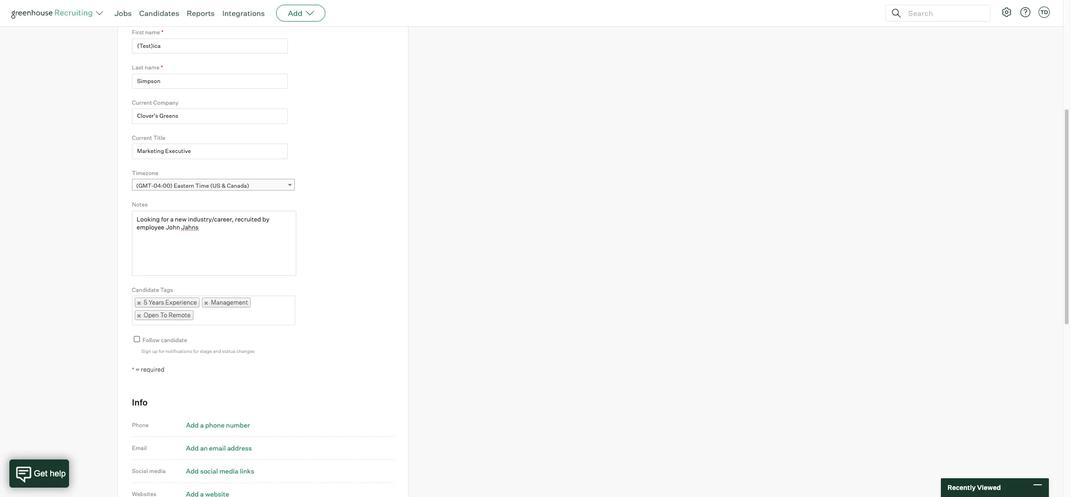 Task type: describe. For each thing, give the bounding box(es) containing it.
* = required
[[132, 366, 165, 374]]

add social media links
[[186, 468, 254, 476]]

(gmt-04:00) eastern time (us & canada)
[[136, 182, 249, 189]]

eastern
[[174, 182, 194, 189]]

new
[[174, 216, 185, 223]]

social media
[[132, 468, 166, 475]]

experience
[[166, 299, 197, 306]]

current company
[[132, 99, 179, 106]]

social
[[200, 468, 218, 476]]

name
[[132, 6, 156, 16]]

04:00)
[[154, 182, 173, 189]]

follow candidate
[[143, 337, 187, 344]]

1 vertical spatial company
[[153, 99, 179, 106]]

tags
[[160, 287, 173, 294]]

current title
[[132, 134, 166, 141]]

add a phone number link
[[186, 422, 250, 430]]

by
[[256, 216, 262, 223]]

social
[[132, 468, 148, 475]]

Search text field
[[906, 6, 983, 20]]

add for add
[[288, 8, 303, 18]]

add for add a phone number
[[186, 422, 199, 430]]

recruited
[[230, 216, 254, 223]]

recently
[[948, 484, 976, 492]]

years
[[149, 299, 164, 306]]

notes
[[132, 201, 148, 208]]

td
[[1041, 9, 1049, 16]]

candidate
[[161, 337, 187, 344]]

candidates link
[[139, 8, 179, 18]]

for right "up"
[[159, 349, 165, 354]]

required
[[141, 366, 165, 374]]

td button
[[1038, 5, 1053, 20]]

last name *
[[132, 64, 163, 71]]

configure image
[[1002, 7, 1013, 18]]

0 vertical spatial company
[[166, 6, 206, 16]]

email
[[132, 445, 147, 452]]

employee
[[264, 216, 290, 223]]

1 vertical spatial &
[[222, 182, 226, 189]]

for left stage
[[193, 349, 199, 354]]

* for first name *
[[161, 29, 164, 36]]

integrations link
[[222, 8, 265, 18]]

to
[[160, 312, 167, 319]]

viewed
[[978, 484, 1002, 492]]

looking for a new industry/career, recruited by employee john jahns­
[[137, 216, 323, 223]]

add social media links link
[[186, 468, 254, 476]]

up
[[152, 349, 158, 354]]

recently viewed
[[948, 484, 1002, 492]]

stage
[[200, 349, 212, 354]]

changes
[[237, 349, 255, 354]]

reports link
[[187, 8, 215, 18]]

first name *
[[132, 29, 164, 36]]



Task type: vqa. For each thing, say whether or not it's contained in the screenshot.
Follow
yes



Task type: locate. For each thing, give the bounding box(es) containing it.
an
[[200, 445, 208, 453]]

phone
[[132, 422, 149, 429]]

last
[[132, 64, 144, 71]]

0 vertical spatial current
[[132, 99, 152, 106]]

links
[[240, 468, 254, 476]]

integrations
[[222, 8, 265, 18]]

candidates
[[139, 8, 179, 18]]

(gmt-
[[136, 182, 154, 189]]

jahns­
[[307, 216, 323, 223]]

media right social
[[149, 468, 166, 475]]

add a phone number
[[186, 422, 250, 430]]

company
[[166, 6, 206, 16], [153, 99, 179, 106]]

add for add social media links
[[186, 468, 199, 476]]

title
[[153, 134, 166, 141]]

sign
[[141, 349, 151, 354]]

* inside * = required
[[132, 367, 134, 374]]

timezone
[[132, 170, 158, 177]]

2 vertical spatial *
[[132, 367, 134, 374]]

name right last
[[145, 64, 160, 71]]

canada)
[[227, 182, 249, 189]]

1 horizontal spatial &
[[222, 182, 226, 189]]

None text field
[[132, 38, 288, 54], [132, 74, 288, 89], [132, 38, 288, 54], [132, 74, 288, 89]]

name for last
[[145, 64, 160, 71]]

Follow candidate checkbox
[[134, 337, 140, 343]]

0 vertical spatial name
[[145, 29, 160, 36]]

status
[[222, 349, 236, 354]]

add an email address link
[[186, 445, 252, 453]]

add inside 'popup button'
[[288, 8, 303, 18]]

media left "links"
[[220, 468, 239, 476]]

current
[[132, 99, 152, 106], [132, 134, 152, 141]]

0 horizontal spatial a
[[169, 216, 172, 223]]

(gmt-04:00) eastern time (us & canada) link
[[132, 179, 295, 193]]

follow
[[143, 337, 160, 344]]

*
[[161, 29, 164, 36], [161, 64, 163, 71], [132, 367, 134, 374]]

open
[[144, 312, 159, 319]]

None text field
[[132, 109, 288, 124], [132, 144, 288, 159], [193, 310, 203, 325], [132, 109, 288, 124], [132, 144, 288, 159], [193, 310, 203, 325]]

a
[[169, 216, 172, 223], [200, 422, 204, 430]]

Notes text field
[[132, 211, 297, 276]]

current down last
[[132, 99, 152, 106]]

jobs
[[115, 8, 132, 18]]

name
[[145, 29, 160, 36], [145, 64, 160, 71]]

& right 'name'
[[158, 6, 165, 16]]

for
[[160, 216, 167, 223], [159, 349, 165, 354], [193, 349, 199, 354]]

number
[[226, 422, 250, 430]]

current for current company
[[132, 99, 152, 106]]

0 horizontal spatial &
[[158, 6, 165, 16]]

1 vertical spatial current
[[132, 134, 152, 141]]

5
[[144, 299, 147, 306]]

current left title
[[132, 134, 152, 141]]

a left new on the left top
[[169, 216, 172, 223]]

1 vertical spatial *
[[161, 64, 163, 71]]

sign up for notifications for stage and status changes
[[141, 349, 255, 354]]

add an email address
[[186, 445, 252, 453]]

add button
[[276, 5, 326, 22]]

first
[[132, 29, 144, 36]]

* left =
[[132, 367, 134, 374]]

open to remote
[[144, 312, 191, 319]]

&
[[158, 6, 165, 16], [222, 182, 226, 189]]

phone
[[205, 422, 225, 430]]

1 vertical spatial name
[[145, 64, 160, 71]]

& right (us
[[222, 182, 226, 189]]

email
[[209, 445, 226, 453]]

1 horizontal spatial a
[[200, 422, 204, 430]]

0 vertical spatial &
[[158, 6, 165, 16]]

=
[[136, 366, 140, 374]]

address
[[227, 445, 252, 453]]

td button
[[1039, 7, 1051, 18]]

jobs link
[[115, 8, 132, 18]]

* for last name *
[[161, 64, 163, 71]]

candidate tags
[[132, 287, 173, 294]]

name for first
[[145, 29, 160, 36]]

* right last
[[161, 64, 163, 71]]

industry/career,
[[187, 216, 228, 223]]

* down candidates
[[161, 29, 164, 36]]

1 horizontal spatial media
[[220, 468, 239, 476]]

reports
[[187, 8, 215, 18]]

greenhouse recruiting image
[[11, 8, 96, 19]]

add
[[288, 8, 303, 18], [186, 422, 199, 430], [186, 445, 199, 453], [186, 468, 199, 476]]

candidate
[[132, 287, 159, 294]]

info
[[132, 397, 148, 408]]

notifications
[[166, 349, 192, 354]]

looking
[[137, 216, 158, 223]]

2 current from the top
[[132, 134, 152, 141]]

1 current from the top
[[132, 99, 152, 106]]

1 vertical spatial a
[[200, 422, 204, 430]]

management
[[211, 299, 248, 306]]

time
[[196, 182, 209, 189]]

john
[[292, 216, 305, 223]]

and
[[213, 349, 221, 354]]

remote
[[169, 312, 191, 319]]

for right looking
[[160, 216, 167, 223]]

media
[[220, 468, 239, 476], [149, 468, 166, 475]]

name & company
[[132, 6, 206, 16]]

0 horizontal spatial media
[[149, 468, 166, 475]]

0 vertical spatial a
[[169, 216, 172, 223]]

current for current title
[[132, 134, 152, 141]]

5 years experience
[[144, 299, 197, 306]]

add for add an email address
[[186, 445, 199, 453]]

(us
[[210, 182, 221, 189]]

0 vertical spatial *
[[161, 29, 164, 36]]

name right first
[[145, 29, 160, 36]]

a left phone
[[200, 422, 204, 430]]



